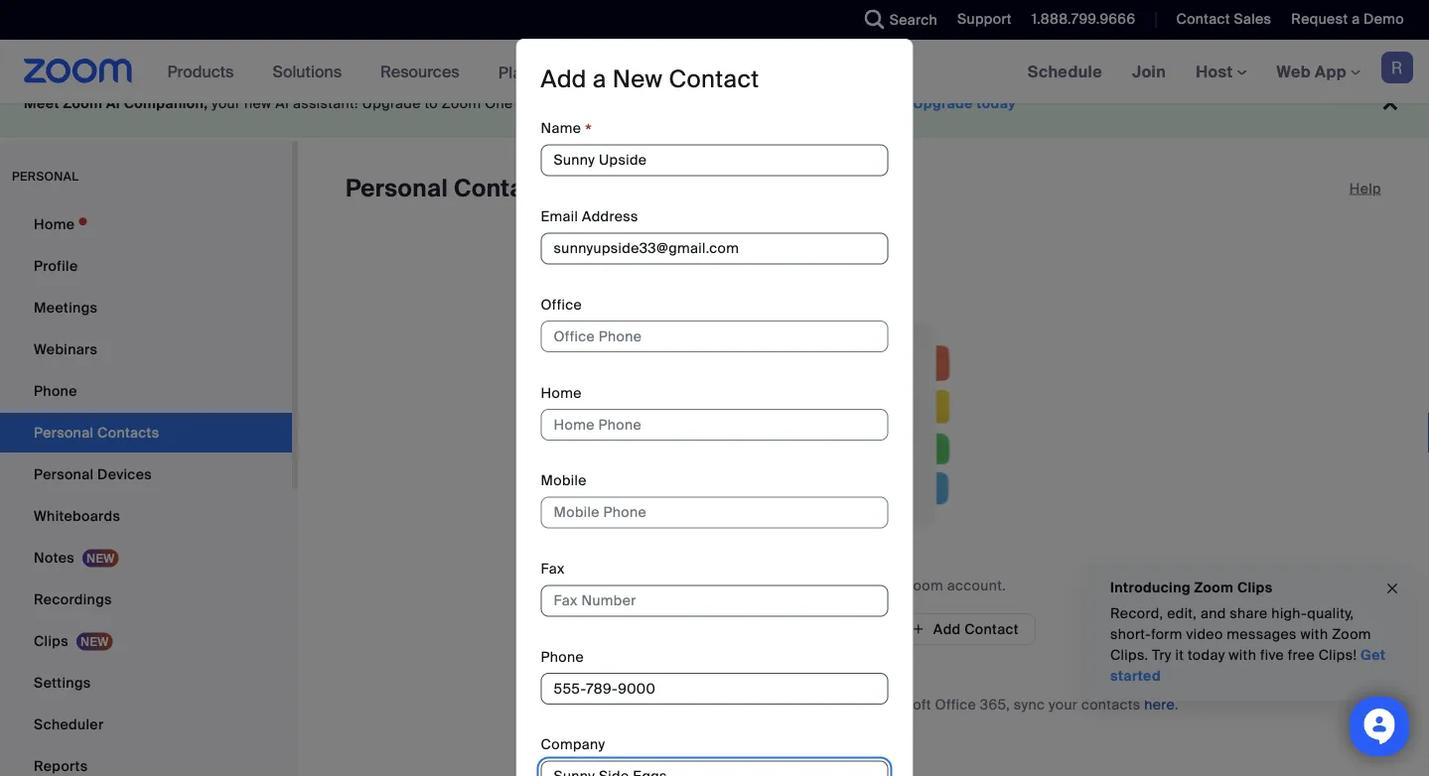 Task type: describe. For each thing, give the bounding box(es) containing it.
settings link
[[0, 664, 292, 703]]

demo
[[1364, 10, 1405, 28]]

Phone text field
[[541, 674, 889, 705]]

profile link
[[0, 246, 292, 286]]

join link
[[1118, 40, 1181, 103]]

new
[[613, 64, 663, 95]]

account.
[[948, 577, 1006, 595]]

access
[[599, 94, 647, 113]]

webinars
[[34, 340, 98, 359]]

add a new contact
[[541, 64, 759, 95]]

and inside record, edit, and share high-quality, short-form video messages with zoom clips. try it today with five free clips!
[[1201, 605, 1227, 623]]

help link
[[1350, 173, 1382, 205]]

clips link
[[0, 622, 292, 662]]

short-
[[1111, 626, 1152, 644]]

Fax text field
[[541, 585, 889, 617]]

record,
[[1111, 605, 1164, 623]]

&
[[545, 62, 557, 83]]

First and Last Name text field
[[541, 145, 889, 176]]

today inside record, edit, and share high-quality, short-form video messages with zoom clips. try it today with five free clips!
[[1188, 647, 1226, 665]]

2 vertical spatial and
[[838, 696, 863, 714]]

home link
[[0, 205, 292, 244]]

schedule link
[[1013, 40, 1118, 103]]

get
[[1361, 647, 1386, 665]]

pricing
[[561, 62, 615, 83]]

home inside add a new contact dialog
[[541, 384, 582, 402]]

form
[[1152, 626, 1183, 644]]

home inside the personal menu menu
[[34, 215, 75, 233]]

1 ai from the left
[[106, 94, 120, 113]]

for google calendar, microsoft exchange, and microsoft office 365, sync your contacts here .
[[549, 696, 1179, 714]]

zoom up edit,
[[1195, 579, 1234, 597]]

fax
[[541, 560, 565, 578]]

clips!
[[1319, 647, 1357, 665]]

0 vertical spatial with
[[1301, 626, 1329, 644]]

schedule
[[1028, 61, 1103, 82]]

exchange,
[[764, 696, 834, 714]]

0 vertical spatial clips
[[1238, 579, 1273, 597]]

support
[[958, 10, 1012, 28]]

0 horizontal spatial contacts
[[745, 577, 804, 595]]

notes link
[[0, 538, 292, 578]]

contact inside button
[[965, 620, 1019, 639]]

clips.
[[1111, 647, 1149, 665]]

plans
[[498, 62, 541, 83]]

Mobile text field
[[541, 497, 889, 529]]

started
[[1111, 668, 1161, 686]]

scheduler
[[34, 716, 104, 734]]

no
[[785, 94, 802, 113]]

office inside add a new contact dialog
[[541, 296, 582, 314]]

add for add contact
[[934, 620, 961, 639]]

zoom inside record, edit, and share high-quality, short-form video messages with zoom clips. try it today with five free clips!
[[1332, 626, 1372, 644]]

3 ai from the left
[[668, 94, 682, 113]]

personal contacts
[[346, 173, 560, 204]]

add contact button
[[895, 614, 1036, 646]]

record, edit, and share high-quality, short-form video messages with zoom clips. try it today with five free clips!
[[1111, 605, 1372, 665]]

sync
[[1014, 696, 1045, 714]]

cost.
[[876, 94, 910, 113]]

one
[[485, 94, 513, 113]]

Home text field
[[541, 409, 889, 441]]

share
[[1230, 605, 1268, 623]]

additional
[[806, 94, 873, 113]]

for
[[549, 696, 571, 714]]

get
[[573, 94, 595, 113]]

get started
[[1111, 647, 1386, 686]]

meetings link
[[0, 288, 292, 328]]

personal menu menu
[[0, 205, 292, 777]]

2 vertical spatial your
[[1049, 696, 1078, 714]]

add for add a new contact
[[541, 64, 587, 95]]

sales
[[1234, 10, 1272, 28]]

1 vertical spatial office
[[935, 696, 977, 714]]

1 horizontal spatial to
[[651, 94, 665, 113]]

2 horizontal spatial to
[[854, 577, 868, 595]]

Office Phone text field
[[541, 321, 889, 353]]

no
[[721, 577, 741, 595]]

add a new contact dialog
[[516, 39, 913, 777]]

assistant!
[[293, 94, 358, 113]]

import from csv file button
[[692, 614, 887, 646]]

calendar,
[[628, 696, 692, 714]]

request a demo
[[1292, 10, 1405, 28]]

introducing zoom clips
[[1111, 579, 1273, 597]]

0 horizontal spatial to
[[425, 94, 438, 113]]

google
[[574, 696, 624, 714]]

company
[[541, 736, 605, 755]]

contact sales link up join
[[1162, 0, 1277, 40]]

quality,
[[1308, 605, 1354, 623]]

zoom logo image
[[24, 59, 133, 83]]

add image
[[912, 621, 926, 639]]

reports
[[34, 758, 88, 776]]

plans & pricing
[[498, 62, 615, 83]]

address
[[582, 207, 639, 226]]

contact sales link up meetings navigation on the top
[[1177, 10, 1272, 28]]

here link
[[1145, 696, 1175, 714]]

personal devices link
[[0, 455, 292, 495]]



Task type: vqa. For each thing, say whether or not it's contained in the screenshot.
the bottom and
yes



Task type: locate. For each thing, give the bounding box(es) containing it.
no contacts added to your zoom account.
[[721, 577, 1006, 595]]

introducing
[[1111, 579, 1191, 597]]

contact sales link
[[1162, 0, 1277, 40], [1177, 10, 1272, 28]]

csv
[[814, 620, 843, 639]]

banner containing schedule
[[0, 40, 1430, 105]]

and up name
[[544, 94, 569, 113]]

a inside dialog
[[593, 64, 607, 95]]

product information navigation
[[153, 40, 630, 105]]

personal for personal contacts
[[346, 173, 448, 204]]

0 vertical spatial and
[[544, 94, 569, 113]]

1 horizontal spatial microsoft
[[867, 696, 932, 714]]

recordings
[[34, 591, 112, 609]]

contacts right no
[[745, 577, 804, 595]]

to
[[425, 94, 438, 113], [651, 94, 665, 113], [854, 577, 868, 595]]

upgrade right assistant! at the left top
[[362, 94, 421, 113]]

a for request
[[1352, 10, 1360, 28]]

0 horizontal spatial with
[[1229, 647, 1257, 665]]

clips inside the personal menu menu
[[34, 632, 68, 651]]

zoom left one
[[442, 94, 481, 113]]

2 ai from the left
[[276, 94, 289, 113]]

your inside meet zoom ai companion, footer
[[212, 94, 241, 113]]

a for add
[[593, 64, 607, 95]]

0 vertical spatial contacts
[[745, 577, 804, 595]]

0 horizontal spatial personal
[[34, 465, 94, 484]]

0 horizontal spatial and
[[544, 94, 569, 113]]

try
[[1153, 647, 1172, 665]]

contacts
[[745, 577, 804, 595], [1082, 696, 1141, 714]]

1 horizontal spatial personal
[[346, 173, 448, 204]]

1 horizontal spatial home
[[541, 384, 582, 402]]

profile
[[34, 257, 78, 275]]

1 horizontal spatial and
[[838, 696, 863, 714]]

whiteboards link
[[0, 497, 292, 536]]

ai
[[106, 94, 120, 113], [276, 94, 289, 113], [668, 94, 682, 113]]

get started link
[[1111, 647, 1386, 686]]

0 vertical spatial your
[[212, 94, 241, 113]]

clips up share
[[1238, 579, 1273, 597]]

request a demo link
[[1277, 0, 1430, 40], [1292, 10, 1405, 28]]

phone up for on the left bottom of the page
[[541, 648, 584, 667]]

email
[[541, 207, 578, 226]]

added
[[807, 577, 851, 595]]

a
[[1352, 10, 1360, 28], [593, 64, 607, 95]]

meet zoom ai companion, your new ai assistant! upgrade to zoom one pro and get access to ai companion at no additional cost. upgrade today
[[24, 94, 1016, 113]]

devices
[[97, 465, 152, 484]]

messages
[[1227, 626, 1297, 644]]

and
[[544, 94, 569, 113], [1201, 605, 1227, 623], [838, 696, 863, 714]]

add right the pro
[[541, 64, 587, 95]]

upgrade
[[362, 94, 421, 113], [914, 94, 973, 113]]

and up video
[[1201, 605, 1227, 623]]

contacts down the started
[[1082, 696, 1141, 714]]

five
[[1261, 647, 1285, 665]]

contact
[[1177, 10, 1231, 28], [669, 64, 759, 95], [965, 620, 1019, 639]]

0 horizontal spatial phone
[[34, 382, 77, 400]]

meetings navigation
[[1013, 40, 1430, 105]]

0 horizontal spatial contact
[[669, 64, 759, 95]]

request
[[1292, 10, 1349, 28]]

ai down zoom logo
[[106, 94, 120, 113]]

home
[[34, 215, 75, 233], [541, 384, 582, 402]]

zoom up add icon
[[904, 577, 944, 595]]

contact left at
[[669, 64, 759, 95]]

2 horizontal spatial and
[[1201, 605, 1227, 623]]

today down video
[[1188, 647, 1226, 665]]

your
[[212, 94, 241, 113], [872, 577, 901, 595], [1049, 696, 1078, 714]]

1 horizontal spatial with
[[1301, 626, 1329, 644]]

phone
[[34, 382, 77, 400], [541, 648, 584, 667]]

and inside meet zoom ai companion, footer
[[544, 94, 569, 113]]

today down support
[[977, 94, 1016, 113]]

personal devices
[[34, 465, 152, 484]]

1 horizontal spatial contact
[[965, 620, 1019, 639]]

0 vertical spatial today
[[977, 94, 1016, 113]]

to left one
[[425, 94, 438, 113]]

email address
[[541, 207, 639, 226]]

1 microsoft from the left
[[696, 696, 760, 714]]

upgrade today link
[[914, 94, 1016, 113]]

meet zoom ai companion, footer
[[0, 70, 1430, 138]]

reports link
[[0, 747, 292, 777]]

zoom up clips!
[[1332, 626, 1372, 644]]

0 horizontal spatial home
[[34, 215, 75, 233]]

microsoft right calendar,
[[696, 696, 760, 714]]

0 horizontal spatial upgrade
[[362, 94, 421, 113]]

1 horizontal spatial a
[[1352, 10, 1360, 28]]

high-
[[1272, 605, 1308, 623]]

a left the new
[[593, 64, 607, 95]]

video
[[1187, 626, 1224, 644]]

mobile
[[541, 472, 587, 490]]

2 horizontal spatial ai
[[668, 94, 682, 113]]

1 horizontal spatial ai
[[276, 94, 289, 113]]

phone inside add a new contact dialog
[[541, 648, 584, 667]]

free
[[1288, 647, 1315, 665]]

0 vertical spatial office
[[541, 296, 582, 314]]

phone link
[[0, 372, 292, 411]]

microsoft down add icon
[[867, 696, 932, 714]]

office
[[541, 296, 582, 314], [935, 696, 977, 714]]

add right add icon
[[934, 620, 961, 639]]

companion
[[686, 94, 764, 113]]

your right added
[[872, 577, 901, 595]]

0 horizontal spatial office
[[541, 296, 582, 314]]

1 horizontal spatial your
[[872, 577, 901, 595]]

upgrade right cost.
[[914, 94, 973, 113]]

0 vertical spatial a
[[1352, 10, 1360, 28]]

name *
[[541, 119, 592, 143]]

1 horizontal spatial office
[[935, 696, 977, 714]]

recordings link
[[0, 580, 292, 620]]

1 horizontal spatial add
[[934, 620, 961, 639]]

add inside dialog
[[541, 64, 587, 95]]

1 vertical spatial add
[[934, 620, 961, 639]]

1 vertical spatial contacts
[[1082, 696, 1141, 714]]

clips up settings
[[34, 632, 68, 651]]

1 horizontal spatial phone
[[541, 648, 584, 667]]

your right sync
[[1049, 696, 1078, 714]]

contact inside dialog
[[669, 64, 759, 95]]

your for companion,
[[212, 94, 241, 113]]

0 vertical spatial phone
[[34, 382, 77, 400]]

office down email
[[541, 296, 582, 314]]

pro
[[517, 94, 540, 113]]

meet
[[24, 94, 59, 113]]

0 vertical spatial add
[[541, 64, 587, 95]]

0 horizontal spatial add
[[541, 64, 587, 95]]

to right access
[[651, 94, 665, 113]]

1.888.799.9666
[[1032, 10, 1136, 28]]

personal for personal devices
[[34, 465, 94, 484]]

edit,
[[1167, 605, 1197, 623]]

whiteboards
[[34, 507, 120, 526]]

name
[[541, 119, 581, 138]]

with up free
[[1301, 626, 1329, 644]]

1 upgrade from the left
[[362, 94, 421, 113]]

file
[[847, 620, 871, 639]]

contact down account.
[[965, 620, 1019, 639]]

2 horizontal spatial contact
[[1177, 10, 1231, 28]]

close image
[[1385, 578, 1401, 601]]

365,
[[980, 696, 1010, 714]]

microsoft
[[696, 696, 760, 714], [867, 696, 932, 714]]

1 horizontal spatial today
[[1188, 647, 1226, 665]]

0 vertical spatial contact
[[1177, 10, 1231, 28]]

contact left "sales"
[[1177, 10, 1231, 28]]

here
[[1145, 696, 1175, 714]]

0 vertical spatial home
[[34, 215, 75, 233]]

contacts
[[454, 173, 560, 204]]

to right added
[[854, 577, 868, 595]]

from
[[778, 620, 810, 639]]

today inside meet zoom ai companion, footer
[[977, 94, 1016, 113]]

1 vertical spatial clips
[[34, 632, 68, 651]]

phone inside phone "link"
[[34, 382, 77, 400]]

0 horizontal spatial a
[[593, 64, 607, 95]]

1 vertical spatial your
[[872, 577, 901, 595]]

your left new
[[212, 94, 241, 113]]

ai right the new
[[668, 94, 682, 113]]

1 horizontal spatial clips
[[1238, 579, 1273, 597]]

add inside button
[[934, 620, 961, 639]]

2 upgrade from the left
[[914, 94, 973, 113]]

0 vertical spatial personal
[[346, 173, 448, 204]]

and right exchange,
[[838, 696, 863, 714]]

2 microsoft from the left
[[867, 696, 932, 714]]

banner
[[0, 40, 1430, 105]]

personal inside menu
[[34, 465, 94, 484]]

1 vertical spatial with
[[1229, 647, 1257, 665]]

0 horizontal spatial ai
[[106, 94, 120, 113]]

*
[[585, 120, 592, 143]]

help
[[1350, 179, 1382, 198]]

with down messages
[[1229, 647, 1257, 665]]

scheduler link
[[0, 705, 292, 745]]

import from csv file
[[729, 620, 871, 639]]

1 vertical spatial a
[[593, 64, 607, 95]]

0 horizontal spatial today
[[977, 94, 1016, 113]]

1 horizontal spatial contacts
[[1082, 696, 1141, 714]]

your for to
[[872, 577, 901, 595]]

it
[[1176, 647, 1184, 665]]

personal
[[12, 169, 79, 184]]

webinars link
[[0, 330, 292, 370]]

1 horizontal spatial upgrade
[[914, 94, 973, 113]]

meetings
[[34, 299, 98, 317]]

notes
[[34, 549, 75, 567]]

home up profile
[[34, 215, 75, 233]]

join
[[1133, 61, 1166, 82]]

1 vertical spatial home
[[541, 384, 582, 402]]

zoom down zoom logo
[[63, 94, 103, 113]]

1 vertical spatial today
[[1188, 647, 1226, 665]]

with
[[1301, 626, 1329, 644], [1229, 647, 1257, 665]]

1 vertical spatial and
[[1201, 605, 1227, 623]]

new
[[244, 94, 272, 113]]

1 vertical spatial personal
[[34, 465, 94, 484]]

at
[[768, 94, 781, 113]]

clips
[[1238, 579, 1273, 597], [34, 632, 68, 651]]

Email Address text field
[[541, 233, 889, 265]]

1 vertical spatial contact
[[669, 64, 759, 95]]

0 horizontal spatial clips
[[34, 632, 68, 651]]

1 vertical spatial phone
[[541, 648, 584, 667]]

2 vertical spatial contact
[[965, 620, 1019, 639]]

phone down webinars
[[34, 382, 77, 400]]

0 horizontal spatial microsoft
[[696, 696, 760, 714]]

0 horizontal spatial your
[[212, 94, 241, 113]]

a left "demo"
[[1352, 10, 1360, 28]]

home up mobile
[[541, 384, 582, 402]]

office left 365,
[[935, 696, 977, 714]]

2 horizontal spatial your
[[1049, 696, 1078, 714]]

settings
[[34, 674, 91, 692]]

ai right new
[[276, 94, 289, 113]]

add contact
[[934, 620, 1019, 639]]



